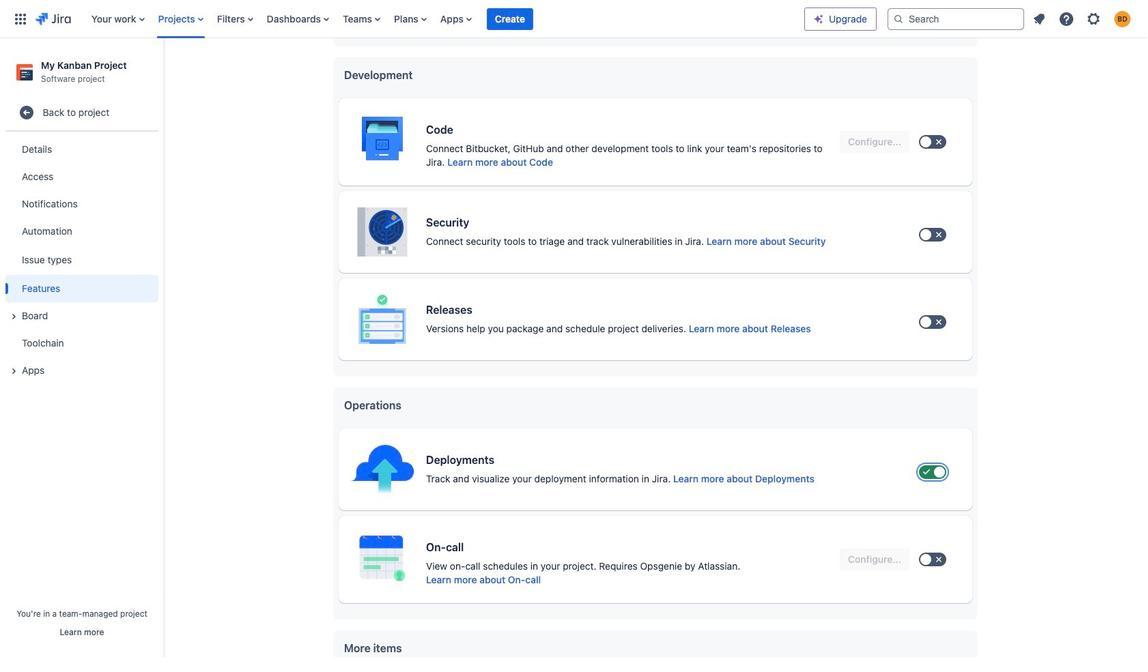 Task type: describe. For each thing, give the bounding box(es) containing it.
expand image
[[5, 363, 22, 380]]

expand image
[[5, 309, 22, 325]]

1 horizontal spatial list
[[1027, 6, 1139, 31]]

search image
[[893, 13, 904, 24]]

Search field
[[888, 8, 1024, 30]]

appswitcher icon image
[[12, 11, 29, 27]]

notifications image
[[1031, 11, 1048, 27]]



Task type: locate. For each thing, give the bounding box(es) containing it.
settings image
[[1086, 11, 1102, 27]]

group
[[5, 132, 158, 389]]

group inside the 'sidebar' element
[[5, 132, 158, 389]]

list item
[[487, 0, 533, 38]]

0 horizontal spatial list
[[85, 0, 804, 38]]

None search field
[[888, 8, 1024, 30]]

your profile and settings image
[[1115, 11, 1131, 27]]

banner
[[0, 0, 1147, 38]]

sidebar navigation image
[[149, 55, 179, 82]]

primary element
[[8, 0, 804, 38]]

jira image
[[36, 11, 71, 27], [36, 11, 71, 27]]

sidebar element
[[0, 38, 164, 658]]

list
[[85, 0, 804, 38], [1027, 6, 1139, 31]]

help image
[[1059, 11, 1075, 27]]



Task type: vqa. For each thing, say whether or not it's contained in the screenshot.
the your profile and settings icon
yes



